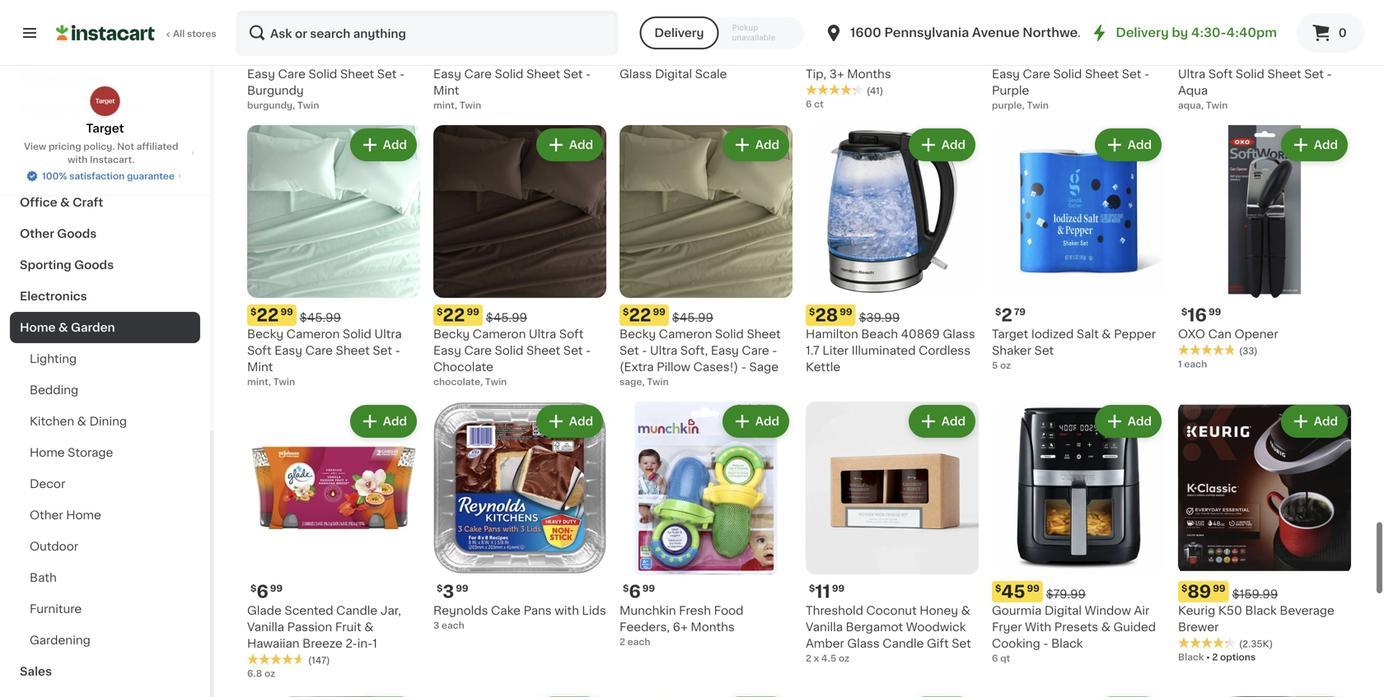 Task type: locate. For each thing, give the bounding box(es) containing it.
0 vertical spatial glass
[[620, 68, 652, 80]]

mint, inside becky cameron ultra soft easy care solid sheet set - mint mint, twin
[[433, 101, 457, 110]]

add for oxo can opener
[[1314, 139, 1338, 151]]

$ 22 99 up "burgundy"
[[250, 30, 293, 47]]

black left • at the right bottom
[[1178, 653, 1204, 662]]

capacity
[[725, 52, 777, 63]]

solid for mint,
[[495, 68, 524, 80]]

target for target iodized salt & pepper shaker set 5 oz
[[992, 329, 1029, 340]]

ct
[[814, 100, 824, 109]]

cooking
[[992, 639, 1040, 650]]

oz right 4.5
[[839, 655, 850, 664]]

goods up the electronics link
[[74, 260, 114, 271]]

easy inside becky cameron ultra soft easy care solid sheet set - purple purple, twin
[[992, 68, 1020, 80]]

- inside $ 22 99 $45.99 becky cameron solid ultra soft easy care sheet set - mint mint, twin
[[395, 345, 400, 357]]

1 vertical spatial mint
[[247, 362, 273, 373]]

1 horizontal spatial mint
[[433, 85, 459, 96]]

soft,
[[680, 345, 708, 357]]

target logo image
[[89, 86, 121, 117]]

soft for becky cameron ultra soft easy care solid sheet set - purple purple, twin
[[1118, 52, 1142, 63]]

0 horizontal spatial 1
[[373, 639, 377, 650]]

ultra inside becky cameron ultra soft & easy care solid sheet set - burgundy burgundy, twin
[[343, 52, 370, 63]]

gift
[[67, 103, 90, 115], [927, 639, 949, 650]]

becky inside becky cameron easy care ultra soft solid sheet set - aqua aqua, twin
[[1178, 52, 1215, 63]]

cameron
[[286, 52, 340, 63], [473, 52, 526, 63], [1031, 52, 1085, 63], [1218, 52, 1271, 63], [286, 329, 340, 340], [473, 329, 526, 340], [659, 329, 712, 340]]

set inside becky cameron easy care ultra soft solid sheet set - aqua aqua, twin
[[1305, 68, 1324, 80]]

munchkin up 3+
[[806, 52, 862, 63]]

jar,
[[381, 606, 401, 617]]

munchkin inside munchkin  fresh food feeders, 6+ months 2 each
[[620, 606, 676, 617]]

99 inside the 22 99
[[653, 31, 666, 40]]

0 vertical spatial other
[[20, 228, 54, 240]]

vanilla up amber
[[806, 622, 843, 634]]

oz right the 6.8
[[264, 670, 275, 679]]

easy inside becky cameron ultra soft easy care solid sheet set - chocolate chocolate, twin
[[433, 345, 461, 357]]

munchkin inside munchkin  infant spoons, soft tip, 3+ months
[[806, 52, 862, 63]]

1 $ 6 99 from the left
[[250, 584, 283, 601]]

1 horizontal spatial digital
[[1045, 606, 1082, 617]]

each down feeders,
[[628, 638, 651, 647]]

delivery by 4:30-4:40pm link
[[1090, 23, 1277, 43]]

99 inside $ 3 99
[[456, 585, 468, 594]]

becky cameron ultra soft & easy care solid sheet set - burgundy burgundy, twin
[[247, 52, 410, 110]]

0 horizontal spatial candle
[[336, 606, 378, 617]]

set
[[377, 68, 397, 80], [563, 68, 583, 80], [1122, 68, 1142, 80], [1305, 68, 1324, 80], [373, 345, 392, 357], [563, 345, 583, 357], [620, 345, 639, 357], [1035, 345, 1054, 357], [952, 639, 971, 650]]

glass inside the taylor 400 pound capacity glass digital scale
[[620, 68, 652, 80]]

$ 6 99
[[250, 584, 283, 601], [623, 584, 655, 601]]

$ 6 99 up feeders,
[[623, 584, 655, 601]]

target inside target iodized salt & pepper shaker set 5 oz
[[992, 329, 1029, 340]]

3 down reynolds
[[433, 622, 439, 631]]

0 horizontal spatial oz
[[264, 670, 275, 679]]

twin inside becky cameron ultra soft easy care solid sheet set - mint mint, twin
[[460, 101, 481, 110]]

0 button
[[1297, 13, 1365, 53]]

vanilla inside 'threshold coconut honey & vanilla bergamot woodwick amber glass candle gift set 2 x 4.5 oz'
[[806, 622, 843, 634]]

2 vertical spatial oz
[[264, 670, 275, 679]]

0 horizontal spatial gift
[[67, 103, 90, 115]]

$ 22 99 for becky cameron easy care ultra soft solid sheet set - aqua
[[1182, 30, 1224, 47]]

$ 22 99 left 4:40pm
[[1182, 30, 1224, 47]]

sheet for aqua,
[[1268, 68, 1302, 80]]

glass inside $ 28 99 $39.99 hamilton beach 40869 glass 1.7 liter illuminated cordless kettle
[[943, 329, 975, 340]]

99 inside '$ 22 99 $45.99 becky cameron solid sheet set - ultra soft, easy care - (extra pillow cases!) - sage sage, twin'
[[653, 308, 666, 317]]

home for home storage
[[30, 447, 65, 459]]

solid inside becky cameron ultra soft easy care solid sheet set - mint mint, twin
[[495, 68, 524, 80]]

& inside glade scented candle jar, vanilla passion fruit & hawaiian breeze 2-in-1
[[364, 622, 374, 634]]

each down oxo
[[1184, 360, 1207, 369]]

other goods
[[20, 228, 97, 240]]

becky inside becky cameron ultra soft & easy care solid sheet set - burgundy burgundy, twin
[[247, 52, 284, 63]]

soft for becky cameron ultra soft easy care solid sheet set - mint mint, twin
[[559, 52, 584, 63]]

1 vertical spatial candle
[[883, 639, 924, 650]]

food
[[714, 606, 744, 617]]

0 horizontal spatial glass
[[620, 68, 652, 80]]

goods
[[57, 228, 97, 240], [74, 260, 114, 271]]

digital down $79.99
[[1045, 606, 1082, 617]]

twin inside becky cameron easy care ultra soft solid sheet set - aqua aqua, twin
[[1206, 101, 1228, 110]]

1 vertical spatial 3
[[433, 622, 439, 631]]

1 horizontal spatial delivery
[[1116, 27, 1169, 39]]

pricing
[[49, 142, 81, 151]]

target for target
[[86, 123, 124, 134]]

home storage link
[[10, 438, 200, 469]]

furniture link
[[10, 594, 200, 625]]

cameron inside becky cameron easy care ultra soft solid sheet set - aqua aqua, twin
[[1218, 52, 1271, 63]]

sheet inside '$ 22 99 $45.99 becky cameron solid sheet set - ultra soft, easy care - (extra pillow cases!) - sage sage, twin'
[[747, 329, 781, 340]]

candle down bergamot
[[883, 639, 924, 650]]

product group containing 11
[[806, 402, 979, 666]]

becky for purple,
[[992, 52, 1028, 63]]

6 ct
[[806, 100, 824, 109]]

$39.99
[[859, 312, 900, 324]]

0 vertical spatial months
[[847, 68, 891, 80]]

other inside 'link'
[[20, 228, 54, 240]]

months up (41)
[[847, 68, 891, 80]]

other down decor
[[30, 510, 63, 522]]

mint, inside $ 22 99 $45.99 becky cameron solid ultra soft easy care sheet set - mint mint, twin
[[247, 378, 271, 387]]

gift down woodwick
[[927, 639, 949, 650]]

1600 pennsylvania avenue northwest
[[850, 27, 1090, 39]]

$ 6 99 for munchkin  fresh food feeders, 6+ months
[[623, 584, 655, 601]]

2 vertical spatial black
[[1178, 653, 1204, 662]]

add button for target iodized salt & pepper shaker set
[[1097, 130, 1160, 160]]

1 horizontal spatial with
[[555, 606, 579, 617]]

1 down oxo
[[1178, 360, 1182, 369]]

0 vertical spatial 3
[[443, 584, 454, 601]]

becky for burgundy
[[247, 52, 284, 63]]

with
[[68, 155, 88, 164], [555, 606, 579, 617]]

product group containing 16
[[1178, 125, 1351, 371]]

2 horizontal spatial glass
[[943, 329, 975, 340]]

fruit
[[335, 622, 361, 634]]

2-
[[346, 639, 357, 650]]

0 horizontal spatial black
[[1051, 639, 1083, 650]]

1 vertical spatial munchkin
[[620, 606, 676, 617]]

16
[[1188, 307, 1207, 324]]

1 vertical spatial with
[[555, 606, 579, 617]]

lighting link
[[10, 344, 200, 375]]

0 vertical spatial munchkin
[[806, 52, 862, 63]]

sage,
[[620, 378, 645, 387]]

22 99
[[629, 30, 666, 47]]

None search field
[[236, 10, 618, 56]]

home
[[20, 322, 56, 334], [30, 447, 65, 459], [66, 510, 101, 522]]

1 each
[[1178, 360, 1207, 369]]

3 up reynolds
[[443, 584, 454, 601]]

0 horizontal spatial mint,
[[247, 378, 271, 387]]

ultra inside becky cameron easy care ultra soft solid sheet set - aqua aqua, twin
[[1178, 68, 1206, 80]]

candle inside glade scented candle jar, vanilla passion fruit & hawaiian breeze 2-in-1
[[336, 606, 378, 617]]

$ 22 99 for becky cameron ultra soft easy care solid sheet set - purple
[[995, 30, 1038, 47]]

2 horizontal spatial each
[[1184, 360, 1207, 369]]

munchkin up feeders,
[[620, 606, 676, 617]]

stores
[[187, 29, 216, 38]]

0 vertical spatial home
[[20, 322, 56, 334]]

cameron for burgundy
[[286, 52, 340, 63]]

$ 11 99
[[809, 584, 845, 601]]

other for other home
[[30, 510, 63, 522]]

k50
[[1219, 606, 1242, 617]]

add for becky cameron solid ultra soft easy care sheet set - mint
[[383, 139, 407, 151]]

set inside target iodized salt & pepper shaker set 5 oz
[[1035, 345, 1054, 357]]

oz inside 'threshold coconut honey & vanilla bergamot woodwick amber glass candle gift set 2 x 4.5 oz'
[[839, 655, 850, 664]]

0 vertical spatial mint,
[[433, 101, 457, 110]]

2 vertical spatial glass
[[847, 639, 880, 650]]

0 horizontal spatial digital
[[655, 68, 692, 80]]

1 vanilla from the left
[[247, 622, 284, 634]]

easy inside '$ 22 99 $45.99 becky cameron solid sheet set - ultra soft, easy care - (extra pillow cases!) - sage sage, twin'
[[711, 345, 739, 357]]

1 vertical spatial glass
[[943, 329, 975, 340]]

beverage
[[1280, 606, 1335, 617]]

solid inside becky cameron ultra soft easy care solid sheet set - chocolate chocolate, twin
[[495, 345, 524, 357]]

digital inside the taylor 400 pound capacity glass digital scale
[[655, 68, 692, 80]]

2 left 79
[[1001, 307, 1013, 324]]

other home
[[30, 510, 101, 522]]

$ inside $ 89 99 $159.99 keurig k50 black beverage brewer
[[1182, 585, 1188, 594]]

air
[[1134, 606, 1150, 617]]

3 inside reynolds cake pans with lids 3 each
[[433, 622, 439, 631]]

0 vertical spatial black
[[1245, 606, 1277, 617]]

policy.
[[83, 142, 115, 151]]

$ inside $ 3 99
[[437, 585, 443, 594]]

care inside $ 22 99 $45.99 becky cameron solid ultra soft easy care sheet set - mint mint, twin
[[305, 345, 333, 357]]

1 horizontal spatial months
[[847, 68, 891, 80]]

becky for mint,
[[433, 52, 470, 63]]

1 vertical spatial digital
[[1045, 606, 1082, 617]]

digital down 400
[[655, 68, 692, 80]]

becky inside becky cameron ultra soft easy care solid sheet set - chocolate chocolate, twin
[[433, 329, 470, 340]]

munchkin for tip,
[[806, 52, 862, 63]]

$45.99 original price: $79.99 element
[[992, 582, 1165, 603]]

glass up cordless
[[943, 329, 975, 340]]

0 horizontal spatial munchkin
[[620, 606, 676, 617]]

home down decor link
[[66, 510, 101, 522]]

sheet inside becky cameron easy care ultra soft solid sheet set - aqua aqua, twin
[[1268, 68, 1302, 80]]

$45.99 inside '$ 22 99 $45.99 becky cameron solid sheet set - ultra soft, easy care - (extra pillow cases!) - sage sage, twin'
[[672, 312, 714, 324]]

all stores
[[173, 29, 216, 38]]

0 horizontal spatial each
[[442, 622, 465, 631]]

3
[[443, 584, 454, 601], [433, 622, 439, 631]]

mint,
[[433, 101, 457, 110], [247, 378, 271, 387]]

0 vertical spatial goods
[[57, 228, 97, 240]]

$22.99 original price: $45.99 element for purple
[[992, 28, 1165, 49]]

digital
[[655, 68, 692, 80], [1045, 606, 1082, 617]]

1 horizontal spatial candle
[[883, 639, 924, 650]]

add button for keurig k50 black beverage brewer
[[1283, 407, 1346, 437]]

taylor
[[620, 52, 655, 63]]

0 horizontal spatial months
[[691, 622, 735, 634]]

target
[[86, 123, 124, 134], [992, 329, 1029, 340]]

0 horizontal spatial with
[[68, 155, 88, 164]]

gift down personal care
[[67, 103, 90, 115]]

brewer
[[1178, 622, 1219, 634]]

1 horizontal spatial oz
[[839, 655, 850, 664]]

2 vertical spatial home
[[66, 510, 101, 522]]

months down food
[[691, 622, 735, 634]]

1 horizontal spatial $ 6 99
[[623, 584, 655, 601]]

6 up 'glade'
[[257, 584, 268, 601]]

outdoor link
[[10, 531, 200, 563]]

candle up fruit
[[336, 606, 378, 617]]

$ 6 99 up 'glade'
[[250, 584, 283, 601]]

burgundy,
[[247, 101, 295, 110]]

- inside gourmia digital window air fryer with presets & guided cooking - black 6 qt
[[1043, 639, 1049, 650]]

solid for soft,
[[715, 329, 744, 340]]

1 vertical spatial goods
[[74, 260, 114, 271]]

$ 22 99 up chocolate
[[437, 307, 479, 324]]

2 vertical spatial each
[[628, 638, 651, 647]]

add for hamilton beach 40869 glass 1.7 liter illuminated cordless kettle
[[942, 139, 966, 151]]

add for keurig k50 black beverage brewer
[[1314, 416, 1338, 428]]

becky cameron ultra soft easy care solid sheet set - chocolate chocolate, twin
[[433, 329, 591, 387]]

0 horizontal spatial mint
[[247, 362, 273, 373]]

care inside becky cameron ultra soft easy care solid sheet set - chocolate chocolate, twin
[[464, 345, 492, 357]]

6 left ct on the right
[[806, 100, 812, 109]]

soft
[[373, 52, 397, 63], [559, 52, 584, 63], [952, 52, 976, 63], [1118, 52, 1142, 63], [1209, 68, 1233, 80], [559, 329, 584, 340], [247, 345, 272, 357]]

becky cameron ultra soft easy care solid sheet set - mint mint, twin
[[433, 52, 591, 110]]

1 horizontal spatial 3
[[443, 584, 454, 601]]

sheet inside becky cameron ultra soft & easy care solid sheet set - burgundy burgundy, twin
[[340, 68, 374, 80]]

vanilla down 'glade'
[[247, 622, 284, 634]]

$45.99 inside $ 22 99 $45.99 becky cameron solid ultra soft easy care sheet set - mint mint, twin
[[300, 312, 341, 324]]

solid inside '$ 22 99 $45.99 becky cameron solid sheet set - ultra soft, easy care - (extra pillow cases!) - sage sage, twin'
[[715, 329, 744, 340]]

home up decor
[[30, 447, 65, 459]]

solid inside becky cameron ultra soft easy care solid sheet set - purple purple, twin
[[1053, 68, 1082, 80]]

black down "presets"
[[1051, 639, 1083, 650]]

1 vertical spatial each
[[442, 622, 465, 631]]

product group containing 3
[[433, 402, 606, 633]]

2 $ 6 99 from the left
[[623, 584, 655, 601]]

1 vertical spatial target
[[992, 329, 1029, 340]]

$28.99 original price: $39.99 element
[[806, 305, 979, 326]]

add button for gourmia digital window air fryer with presets & guided cooking - black
[[1097, 407, 1160, 437]]

each inside munchkin  fresh food feeders, 6+ months 2 each
[[628, 638, 651, 647]]

2 down feeders,
[[620, 638, 625, 647]]

0 vertical spatial candle
[[336, 606, 378, 617]]

other down "office"
[[20, 228, 54, 240]]

2 right • at the right bottom
[[1212, 653, 1218, 662]]

cameron inside '$ 22 99 $45.99 becky cameron solid sheet set - ultra soft, easy care - (extra pillow cases!) - sage sage, twin'
[[659, 329, 712, 340]]

each
[[1184, 360, 1207, 369], [442, 622, 465, 631], [628, 638, 651, 647]]

cameron inside becky cameron ultra soft & easy care solid sheet set - burgundy burgundy, twin
[[286, 52, 340, 63]]

22 for $22.99 original price: $45.99 element for chocolate
[[443, 307, 465, 324]]

1 vertical spatial months
[[691, 622, 735, 634]]

$ 16 99
[[1182, 307, 1221, 324]]

1 vertical spatial other
[[30, 510, 63, 522]]

$ inside '$ 22 99 $45.99 becky cameron solid sheet set - ultra soft, easy care - (extra pillow cases!) - sage sage, twin'
[[623, 308, 629, 317]]

$45.99
[[300, 35, 341, 47], [1045, 35, 1086, 47], [1231, 35, 1272, 47], [300, 312, 341, 324], [486, 312, 527, 324], [672, 312, 714, 324]]

cameron inside becky cameron ultra soft easy care solid sheet set - purple purple, twin
[[1031, 52, 1085, 63]]

6 left qt
[[992, 655, 998, 664]]

presets
[[1055, 622, 1098, 634]]

1 right 2-
[[373, 639, 377, 650]]

black down $159.99
[[1245, 606, 1277, 617]]

sporting goods
[[20, 260, 114, 271]]

delivery left the by
[[1116, 27, 1169, 39]]

1 horizontal spatial 1
[[1178, 360, 1182, 369]]

2 left x
[[806, 655, 812, 664]]

79
[[1014, 308, 1026, 317]]

1 vertical spatial black
[[1051, 639, 1083, 650]]

target up the policy.
[[86, 123, 124, 134]]

$45.99 for chocolate
[[486, 312, 527, 324]]

glass down bergamot
[[847, 639, 880, 650]]

x
[[814, 655, 819, 664]]

goods inside 'link'
[[57, 228, 97, 240]]

$22.99 original price: $45.99 element for care
[[247, 305, 420, 326]]

product group containing 2
[[992, 125, 1165, 372]]

4:30-
[[1191, 27, 1227, 39]]

22 inside $ 22 99 $45.99 becky cameron solid ultra soft easy care sheet set - mint mint, twin
[[257, 307, 279, 324]]

$ 22 99 $45.99 becky cameron solid sheet set - ultra soft, easy care - (extra pillow cases!) - sage sage, twin
[[620, 307, 781, 387]]

product group
[[247, 125, 420, 389], [433, 125, 606, 389], [620, 125, 793, 389], [806, 125, 979, 376], [992, 125, 1165, 372], [1178, 125, 1351, 371], [247, 402, 420, 681], [433, 402, 606, 633], [620, 402, 793, 649], [806, 402, 979, 666], [992, 402, 1165, 666], [1178, 402, 1351, 665]]

home up the 'lighting'
[[20, 322, 56, 334]]

oxo
[[1178, 329, 1206, 340]]

delivery for delivery
[[655, 27, 704, 39]]

$ 22 99 for becky cameron ultra soft & easy care solid sheet set - burgundy
[[250, 30, 293, 47]]

add button for threshold coconut honey & vanilla bergamot woodwick amber glass candle gift set
[[910, 407, 974, 437]]

1 vertical spatial home
[[30, 447, 65, 459]]

aqua
[[1178, 85, 1208, 96]]

0 vertical spatial each
[[1184, 360, 1207, 369]]

1 vertical spatial mint,
[[247, 378, 271, 387]]

1 vertical spatial 1
[[373, 639, 377, 650]]

other
[[20, 228, 54, 240], [30, 510, 63, 522]]

1 horizontal spatial black
[[1178, 653, 1204, 662]]

avenue
[[972, 27, 1020, 39]]

0 vertical spatial mint
[[433, 85, 459, 96]]

becky cameron ultra soft easy care solid sheet set - purple purple, twin
[[992, 52, 1150, 110]]

1 horizontal spatial munchkin
[[806, 52, 862, 63]]

kitchen & dining link
[[10, 406, 200, 438]]

1 vertical spatial oz
[[839, 655, 850, 664]]

0 horizontal spatial $ 6 99
[[250, 584, 283, 601]]

0 vertical spatial digital
[[655, 68, 692, 80]]

solid inside becky cameron easy care ultra soft solid sheet set - aqua aqua, twin
[[1236, 68, 1265, 80]]

$ 89 99 $159.99 keurig k50 black beverage brewer
[[1178, 584, 1335, 634]]

munchkin for 6+
[[620, 606, 676, 617]]

with down pricing
[[68, 155, 88, 164]]

glass
[[620, 68, 652, 80], [943, 329, 975, 340], [847, 639, 880, 650]]

glade
[[247, 606, 282, 617]]

sheet inside becky cameron ultra soft easy care solid sheet set - mint mint, twin
[[526, 68, 560, 80]]

oz right 5
[[1000, 361, 1011, 370]]

soft for becky cameron ultra soft & easy care solid sheet set - burgundy burgundy, twin
[[373, 52, 397, 63]]

vanilla inside glade scented candle jar, vanilla passion fruit & hawaiian breeze 2-in-1
[[247, 622, 284, 634]]

0 horizontal spatial target
[[86, 123, 124, 134]]

add for glade scented candle jar, vanilla passion fruit & hawaiian breeze 2-in-1
[[383, 416, 407, 428]]

22 for $22.99 original price: $45.99 element related to ultra
[[629, 307, 651, 324]]

becky inside becky cameron ultra soft easy care solid sheet set - purple purple, twin
[[992, 52, 1028, 63]]

0 horizontal spatial delivery
[[655, 27, 704, 39]]

0 vertical spatial oz
[[1000, 361, 1011, 370]]

0 horizontal spatial vanilla
[[247, 622, 284, 634]]

view pricing policy. not affiliated with instacart.
[[24, 142, 178, 164]]

becky inside $ 22 99 $45.99 becky cameron solid ultra soft easy care sheet set - mint mint, twin
[[247, 329, 284, 340]]

easy inside becky cameron ultra soft & easy care solid sheet set - burgundy burgundy, twin
[[247, 68, 275, 80]]

other inside "link"
[[30, 510, 63, 522]]

solid for aqua,
[[1236, 68, 1265, 80]]

mint inside becky cameron ultra soft easy care solid sheet set - mint mint, twin
[[433, 85, 459, 96]]

2 horizontal spatial black
[[1245, 606, 1277, 617]]

soft inside becky cameron ultra soft easy care solid sheet set - chocolate chocolate, twin
[[559, 329, 584, 340]]

glass down "taylor"
[[620, 68, 652, 80]]

(2.35k)
[[1239, 640, 1273, 649]]

1 horizontal spatial each
[[628, 638, 651, 647]]

0 vertical spatial with
[[68, 155, 88, 164]]

1 horizontal spatial vanilla
[[806, 622, 843, 634]]

ultra inside becky cameron ultra soft easy care solid sheet set - purple purple, twin
[[1088, 52, 1115, 63]]

care inside becky cameron ultra soft & easy care solid sheet set - burgundy burgundy, twin
[[278, 68, 306, 80]]

solid for chocolate,
[[495, 345, 524, 357]]

1 vertical spatial gift
[[927, 639, 949, 650]]

$ inside $ 22 99 $45.99 becky cameron solid ultra soft easy care sheet set - mint mint, twin
[[250, 308, 257, 317]]

add button for munchkin  fresh food feeders, 6+ months
[[724, 407, 788, 437]]

2 horizontal spatial oz
[[1000, 361, 1011, 370]]

sheet for mint,
[[526, 68, 560, 80]]

1 horizontal spatial mint,
[[433, 101, 457, 110]]

1 horizontal spatial glass
[[847, 639, 880, 650]]

craft
[[73, 197, 103, 208]]

becky inside becky cameron ultra soft easy care solid sheet set - mint mint, twin
[[433, 52, 470, 63]]

$22.99 original price: $45.99 element
[[247, 28, 420, 49], [992, 28, 1165, 49], [1178, 28, 1351, 49], [247, 305, 420, 326], [433, 305, 606, 326], [620, 305, 793, 326]]

1 inside glade scented candle jar, vanilla passion fruit & hawaiian breeze 2-in-1
[[373, 639, 377, 650]]

target iodized salt & pepper shaker set 5 oz
[[992, 329, 1156, 370]]

target up shaker
[[992, 329, 1029, 340]]

twin inside becky cameron ultra soft & easy care solid sheet set - burgundy burgundy, twin
[[297, 101, 319, 110]]

0 vertical spatial gift
[[67, 103, 90, 115]]

cameron inside becky cameron ultra soft easy care solid sheet set - mint mint, twin
[[473, 52, 526, 63]]

soft inside becky cameron ultra soft easy care solid sheet set - mint mint, twin
[[559, 52, 584, 63]]

becky for chocolate,
[[433, 329, 470, 340]]

1 horizontal spatial target
[[992, 329, 1029, 340]]

view
[[24, 142, 46, 151]]

$ 22 99 up purple
[[995, 30, 1038, 47]]

goods up sporting goods
[[57, 228, 97, 240]]

22 for $22.99 original price: $45.99 element for purple
[[1001, 30, 1024, 47]]

with left lids in the left bottom of the page
[[555, 606, 579, 617]]

each down reynolds
[[442, 622, 465, 631]]

1
[[1178, 360, 1182, 369], [373, 639, 377, 650]]

vanilla for glade
[[247, 622, 284, 634]]

furniture
[[30, 604, 82, 616]]

cases!)
[[693, 362, 738, 373]]

0 horizontal spatial 3
[[433, 622, 439, 631]]

2 vanilla from the left
[[806, 622, 843, 634]]

0 vertical spatial target
[[86, 123, 124, 134]]

goods for sporting goods
[[74, 260, 114, 271]]

home for home & garden
[[20, 322, 56, 334]]

1 horizontal spatial gift
[[927, 639, 949, 650]]

delivery up 400
[[655, 27, 704, 39]]



Task type: vqa. For each thing, say whether or not it's contained in the screenshot.
Spend corresponding to San Pellegrino Pomegranate & Orange
no



Task type: describe. For each thing, give the bounding box(es) containing it.
$ inside $ 45 99
[[995, 585, 1001, 594]]

threshold
[[806, 606, 864, 617]]

lighting
[[30, 353, 77, 365]]

black inside gourmia digital window air fryer with presets & guided cooking - black 6 qt
[[1051, 639, 1083, 650]]

feeders,
[[620, 622, 670, 634]]

& inside gourmia digital window air fryer with presets & guided cooking - black 6 qt
[[1101, 622, 1111, 634]]

easy inside becky cameron ultra soft easy care solid sheet set - mint mint, twin
[[433, 68, 461, 80]]

delivery for delivery by 4:30-4:40pm
[[1116, 27, 1169, 39]]

pennsylvania
[[885, 27, 969, 39]]

add button for hamilton beach 40869 glass 1.7 liter illuminated cordless kettle
[[910, 130, 974, 160]]

electronics link
[[10, 281, 200, 312]]

bedding link
[[10, 375, 200, 406]]

add for gourmia digital window air fryer with presets & guided cooking - black
[[1128, 416, 1152, 428]]

pepper
[[1114, 329, 1156, 340]]

taylor 400 pound capacity glass digital scale
[[620, 52, 777, 80]]

view pricing policy. not affiliated with instacart. link
[[13, 140, 197, 166]]

$159.99
[[1232, 589, 1278, 601]]

cameron for aqua,
[[1218, 52, 1271, 63]]

fryer
[[992, 622, 1022, 634]]

sheet for purple,
[[1085, 68, 1119, 80]]

ultra inside '$ 22 99 $45.99 becky cameron solid sheet set - ultra soft, easy care - (extra pillow cases!) - sage sage, twin'
[[650, 345, 678, 357]]

all stores link
[[56, 10, 218, 56]]

bedding
[[30, 385, 78, 396]]

mint inside $ 22 99 $45.99 becky cameron solid ultra soft easy care sheet set - mint mint, twin
[[247, 362, 273, 373]]

cake
[[491, 606, 521, 617]]

keurig
[[1178, 606, 1216, 617]]

cameron inside $ 22 99 $45.99 becky cameron solid ultra soft easy care sheet set - mint mint, twin
[[286, 329, 340, 340]]

ultra inside becky cameron ultra soft easy care solid sheet set - mint mint, twin
[[529, 52, 556, 63]]

gourmia digital window air fryer with presets & guided cooking - black 6 qt
[[992, 606, 1156, 664]]

99 inside $ 89 99 $159.99 keurig k50 black beverage brewer
[[1213, 585, 1226, 594]]

oz inside target iodized salt & pepper shaker set 5 oz
[[1000, 361, 1011, 370]]

delivery by 4:30-4:40pm
[[1116, 27, 1277, 39]]

set inside becky cameron ultra soft easy care solid sheet set - purple purple, twin
[[1122, 68, 1142, 80]]

$79.99
[[1046, 589, 1086, 601]]

scale
[[695, 68, 727, 80]]

sales link
[[10, 657, 200, 688]]

sporting goods link
[[10, 250, 200, 281]]

$ 22 99 for becky cameron ultra soft easy care solid sheet set - chocolate
[[437, 307, 479, 324]]

- inside becky cameron ultra soft easy care solid sheet set - chocolate chocolate, twin
[[586, 345, 591, 357]]

99 inside $ 11 99
[[832, 585, 845, 594]]

soft inside becky cameron easy care ultra soft solid sheet set - aqua aqua, twin
[[1209, 68, 1233, 80]]

2 inside 'threshold coconut honey & vanilla bergamot woodwick amber glass candle gift set 2 x 4.5 oz'
[[806, 655, 812, 664]]

vanilla for threshold
[[806, 622, 843, 634]]

set inside becky cameron ultra soft easy care solid sheet set - chocolate chocolate, twin
[[563, 345, 583, 357]]

window
[[1085, 606, 1131, 617]]

pound
[[684, 52, 722, 63]]

twin inside becky cameron ultra soft easy care solid sheet set - chocolate chocolate, twin
[[485, 378, 507, 387]]

$ 28 99 $39.99 hamilton beach 40869 glass 1.7 liter illuminated cordless kettle
[[806, 307, 975, 373]]

tip,
[[806, 68, 827, 80]]

qt
[[1000, 655, 1010, 664]]

4.5
[[821, 655, 837, 664]]

becky for aqua,
[[1178, 52, 1215, 63]]

2 inside munchkin  fresh food feeders, 6+ months 2 each
[[620, 638, 625, 647]]

$ inside $ 11 99
[[809, 585, 815, 594]]

6 inside gourmia digital window air fryer with presets & guided cooking - black 6 qt
[[992, 655, 998, 664]]

add button for becky cameron solid sheet set - ultra soft, easy care - (extra pillow cases!) - sage
[[724, 130, 788, 160]]

product group containing 89
[[1178, 402, 1351, 665]]

each inside reynolds cake pans with lids 3 each
[[442, 622, 465, 631]]

pans
[[524, 606, 552, 617]]

•
[[1206, 653, 1210, 662]]

6 up feeders,
[[629, 584, 641, 601]]

$ 6 99 for glade scented candle jar, vanilla passion fruit & hawaiian breeze 2-in-1
[[250, 584, 283, 601]]

office & craft link
[[10, 187, 200, 218]]

soft inside $ 22 99 $45.99 becky cameron solid ultra soft easy care sheet set - mint mint, twin
[[247, 345, 272, 357]]

ultra inside $ 22 99 $45.99 becky cameron solid ultra soft easy care sheet set - mint mint, twin
[[374, 329, 402, 340]]

months inside munchkin  infant spoons, soft tip, 3+ months
[[847, 68, 891, 80]]

black inside $ 89 99 $159.99 keurig k50 black beverage brewer
[[1245, 606, 1277, 617]]

$ inside $ 2 79
[[995, 308, 1001, 317]]

6+
[[673, 622, 688, 634]]

add button for becky cameron ultra soft easy care solid sheet set - chocolate
[[538, 130, 602, 160]]

sheet for soft,
[[747, 329, 781, 340]]

gift inside 'threshold coconut honey & vanilla bergamot woodwick amber glass candle gift set 2 x 4.5 oz'
[[927, 639, 949, 650]]

decor
[[30, 479, 65, 490]]

months inside munchkin  fresh food feeders, 6+ months 2 each
[[691, 622, 735, 634]]

& inside becky cameron ultra soft & easy care solid sheet set - burgundy burgundy, twin
[[400, 52, 410, 63]]

guided
[[1114, 622, 1156, 634]]

honey
[[920, 606, 958, 617]]

99 inside $ 16 99
[[1209, 308, 1221, 317]]

reynolds cake pans with lids 3 each
[[433, 606, 606, 631]]

with inside view pricing policy. not affiliated with instacart.
[[68, 155, 88, 164]]

$ 3 99
[[437, 584, 468, 601]]

1.7
[[806, 345, 820, 357]]

pets
[[20, 166, 47, 177]]

add button for glade scented candle jar, vanilla passion fruit & hawaiian breeze 2-in-1
[[352, 407, 415, 437]]

breeze
[[303, 639, 343, 650]]

99 inside $ 22 99 $45.99 becky cameron solid ultra soft easy care sheet set - mint mint, twin
[[281, 308, 293, 317]]

becky cameron easy care ultra soft solid sheet set - aqua aqua, twin
[[1178, 52, 1332, 110]]

opener
[[1235, 329, 1279, 340]]

cordless
[[919, 345, 971, 357]]

garden
[[71, 322, 115, 334]]

22 for aqua $22.99 original price: $45.99 element
[[1188, 30, 1210, 47]]

glade scented candle jar, vanilla passion fruit & hawaiian breeze 2-in-1
[[247, 606, 401, 650]]

$45.99 for purple
[[1045, 35, 1086, 47]]

set inside $ 22 99 $45.99 becky cameron solid ultra soft easy care sheet set - mint mint, twin
[[373, 345, 392, 357]]

pets link
[[10, 156, 200, 187]]

- inside becky cameron ultra soft easy care solid sheet set - mint mint, twin
[[586, 68, 591, 80]]

$ inside $ 28 99 $39.99 hamilton beach 40869 glass 1.7 liter illuminated cordless kettle
[[809, 308, 815, 317]]

infant
[[865, 52, 899, 63]]

goods for other goods
[[57, 228, 97, 240]]

office
[[20, 197, 57, 208]]

22 for $22.99 original price: $45.99 element associated with care
[[257, 307, 279, 324]]

product group containing 45
[[992, 402, 1165, 666]]

$45.99 for aqua
[[1231, 35, 1272, 47]]

add button for oxo can opener
[[1283, 130, 1346, 160]]

add for target iodized salt & pepper shaker set
[[1128, 139, 1152, 151]]

instacart.
[[90, 155, 135, 164]]

bergamot
[[846, 622, 903, 634]]

- inside becky cameron ultra soft easy care solid sheet set - purple purple, twin
[[1144, 68, 1150, 80]]

sheet inside $ 22 99 $45.99 becky cameron solid ultra soft easy care sheet set - mint mint, twin
[[336, 345, 370, 357]]

sheet for chocolate,
[[526, 345, 560, 357]]

solid inside becky cameron ultra soft & easy care solid sheet set - burgundy burgundy, twin
[[309, 68, 337, 80]]

becky inside '$ 22 99 $45.99 becky cameron solid sheet set - ultra soft, easy care - (extra pillow cases!) - sage sage, twin'
[[620, 329, 656, 340]]

- inside becky cameron easy care ultra soft solid sheet set - aqua aqua, twin
[[1327, 68, 1332, 80]]

solid for purple,
[[1053, 68, 1082, 80]]

& inside target iodized salt & pepper shaker set 5 oz
[[1102, 329, 1111, 340]]

care inside '$ 22 99 $45.99 becky cameron solid sheet set - ultra soft, easy care - (extra pillow cases!) - sage sage, twin'
[[742, 345, 769, 357]]

add for threshold coconut honey & vanilla bergamot woodwick amber glass candle gift set
[[942, 416, 966, 428]]

cameron for purple,
[[1031, 52, 1085, 63]]

baby
[[20, 134, 51, 146]]

bath
[[30, 573, 57, 584]]

care inside becky cameron ultra soft easy care solid sheet set - mint mint, twin
[[464, 68, 492, 80]]

add button for becky cameron solid ultra soft easy care sheet set - mint
[[352, 130, 415, 160]]

hawaiian
[[247, 639, 300, 650]]

other goods link
[[10, 218, 200, 250]]

99 inside $ 45 99
[[1027, 585, 1040, 594]]

twin inside becky cameron ultra soft easy care solid sheet set - purple purple, twin
[[1027, 101, 1049, 110]]

100%
[[42, 172, 67, 181]]

0 vertical spatial 1
[[1178, 360, 1182, 369]]

$45.99 for -
[[300, 35, 341, 47]]

$ 22 99 $45.99 becky cameron solid ultra soft easy care sheet set - mint mint, twin
[[247, 307, 402, 387]]

digital inside gourmia digital window air fryer with presets & guided cooking - black 6 qt
[[1045, 606, 1082, 617]]

woodwick
[[906, 622, 966, 634]]

baby link
[[10, 124, 200, 156]]

kitchen
[[30, 416, 74, 428]]

$22.99 original price: $45.99 element for -
[[247, 28, 420, 49]]

black • 2 options
[[1178, 653, 1256, 662]]

product group containing 28
[[806, 125, 979, 376]]

1600
[[850, 27, 882, 39]]

set inside 'threshold coconut honey & vanilla bergamot woodwick amber glass candle gift set 2 x 4.5 oz'
[[952, 639, 971, 650]]

add for becky cameron ultra soft easy care solid sheet set - chocolate
[[569, 139, 593, 151]]

party & gift supplies
[[20, 103, 144, 115]]

$ 2 79
[[995, 307, 1026, 324]]

not
[[117, 142, 134, 151]]

home inside "link"
[[66, 510, 101, 522]]

add for reynolds cake pans with lids
[[569, 416, 593, 428]]

outdoor
[[30, 541, 78, 553]]

(extra
[[620, 362, 654, 373]]

100% satisfaction guarantee button
[[26, 166, 184, 183]]

set inside becky cameron ultra soft easy care solid sheet set - mint mint, twin
[[563, 68, 583, 80]]

$ inside $ 16 99
[[1182, 308, 1188, 317]]

options
[[1220, 653, 1256, 662]]

soft for becky cameron ultra soft easy care solid sheet set - chocolate chocolate, twin
[[559, 329, 584, 340]]

cameron for chocolate,
[[473, 329, 526, 340]]

sage
[[749, 362, 779, 373]]

other for other goods
[[20, 228, 54, 240]]

(33)
[[1239, 347, 1258, 356]]

$22.99 original price: $45.99 element for aqua
[[1178, 28, 1351, 49]]

$22.99 original price: $45.99 element for ultra
[[620, 305, 793, 326]]

iodized
[[1031, 329, 1074, 340]]

$22.99 original price: $45.99 element for chocolate
[[433, 305, 606, 326]]

service type group
[[640, 16, 804, 49]]

40869
[[901, 329, 940, 340]]

munchkin  fresh food feeders, 6+ months 2 each
[[620, 606, 744, 647]]

glass inside 'threshold coconut honey & vanilla bergamot woodwick amber glass candle gift set 2 x 4.5 oz'
[[847, 639, 880, 650]]

99 inside $ 28 99 $39.99 hamilton beach 40869 glass 1.7 liter illuminated cordless kettle
[[840, 308, 852, 317]]

target link
[[86, 86, 124, 137]]

ultra inside becky cameron ultra soft easy care solid sheet set - chocolate chocolate, twin
[[529, 329, 556, 340]]

easy inside becky cameron easy care ultra soft solid sheet set - aqua aqua, twin
[[1274, 52, 1302, 63]]

set inside '$ 22 99 $45.99 becky cameron solid sheet set - ultra soft, easy care - (extra pillow cases!) - sage sage, twin'
[[620, 345, 639, 357]]

solid for sheet
[[343, 329, 372, 340]]

(147)
[[308, 657, 330, 666]]

11
[[815, 584, 830, 601]]

twin inside $ 22 99 $45.99 becky cameron solid ultra soft easy care sheet set - mint mint, twin
[[273, 378, 295, 387]]

add for munchkin  fresh food feeders, 6+ months
[[755, 416, 779, 428]]

gourmia
[[992, 606, 1042, 617]]

with inside reynolds cake pans with lids 3 each
[[555, 606, 579, 617]]

shaker
[[992, 345, 1032, 357]]

Search field
[[237, 12, 617, 54]]

- inside becky cameron ultra soft & easy care solid sheet set - burgundy burgundy, twin
[[400, 68, 405, 80]]

bath link
[[10, 563, 200, 594]]

candle inside 'threshold coconut honey & vanilla bergamot woodwick amber glass candle gift set 2 x 4.5 oz'
[[883, 639, 924, 650]]

1600 pennsylvania avenue northwest button
[[824, 10, 1090, 56]]

easy inside $ 22 99 $45.99 becky cameron solid ultra soft easy care sheet set - mint mint, twin
[[274, 345, 302, 357]]

6.8
[[247, 670, 262, 679]]

soft for munchkin  infant spoons, soft tip, 3+ months
[[952, 52, 976, 63]]

cameron for mint,
[[473, 52, 526, 63]]

add button for reynolds cake pans with lids
[[538, 407, 602, 437]]

instacart logo image
[[56, 23, 155, 43]]

& inside 'threshold coconut honey & vanilla bergamot woodwick amber glass candle gift set 2 x 4.5 oz'
[[961, 606, 971, 617]]

care inside becky cameron ultra soft easy care solid sheet set - purple purple, twin
[[1023, 68, 1050, 80]]

$89.99 original price: $159.99 element
[[1178, 582, 1351, 603]]

22 for -'s $22.99 original price: $45.99 element
[[257, 30, 279, 47]]

add for becky cameron solid sheet set - ultra soft, easy care - (extra pillow cases!) - sage
[[755, 139, 779, 151]]

set inside becky cameron ultra soft & easy care solid sheet set - burgundy burgundy, twin
[[377, 68, 397, 80]]

kitchen & dining
[[30, 416, 127, 428]]

twin inside '$ 22 99 $45.99 becky cameron solid sheet set - ultra soft, easy care - (extra pillow cases!) - sage sage, twin'
[[647, 378, 669, 387]]



